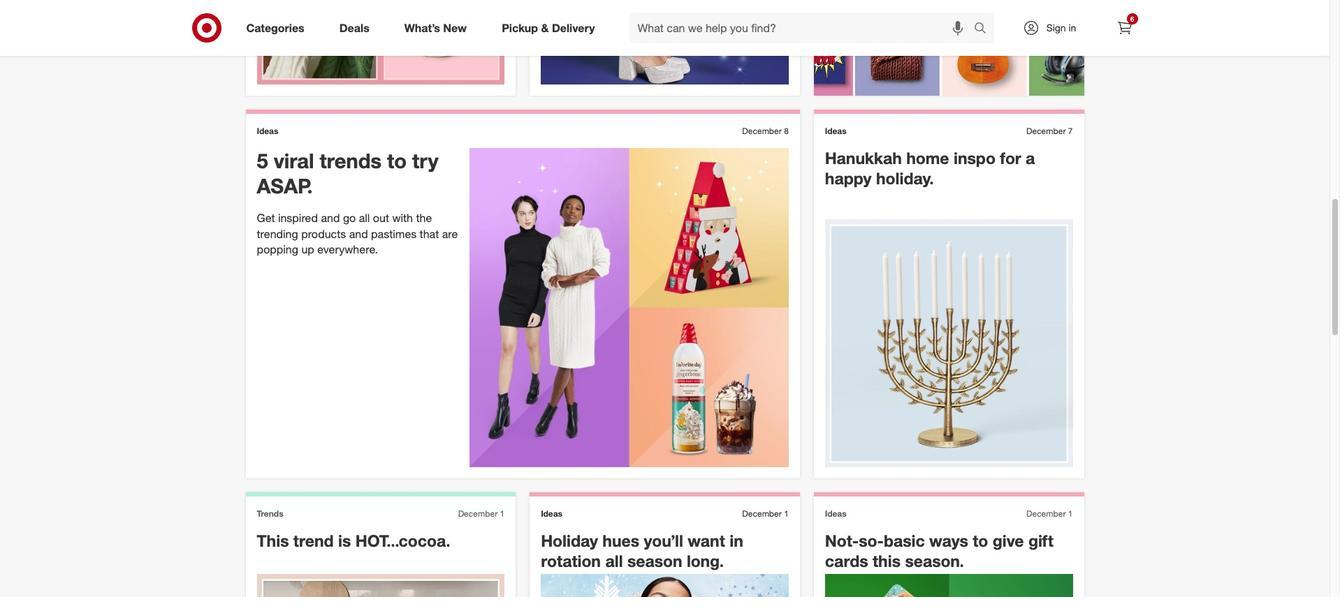 Task type: locate. For each thing, give the bounding box(es) containing it.
holiday
[[541, 531, 598, 551]]

categories
[[246, 21, 304, 35]]

in right want
[[730, 531, 743, 551]]

go
[[343, 211, 356, 225]]

search
[[967, 22, 1001, 36]]

ideas up hanukkah
[[825, 126, 847, 136]]

so-
[[859, 531, 884, 551]]

long.
[[687, 551, 724, 571]]

not-
[[825, 531, 859, 551]]

all right go
[[359, 211, 370, 225]]

you'll
[[644, 531, 683, 551]]

december for hanukkah home inspo for a happy holiday.
[[1026, 126, 1066, 136]]

all
[[359, 211, 370, 225], [605, 551, 623, 571]]

all down hues
[[605, 551, 623, 571]]

ideas up not-
[[825, 509, 847, 519]]

december 7
[[1026, 126, 1073, 136]]

1
[[500, 509, 505, 519], [784, 509, 789, 519], [1068, 509, 1073, 519]]

0 vertical spatial all
[[359, 211, 370, 225]]

inspo
[[954, 148, 996, 168]]

season.
[[905, 551, 964, 571]]

the
[[416, 211, 432, 225]]

collage of gift ideas image
[[814, 0, 1084, 96]]

1 december 1 from the left
[[458, 509, 505, 519]]

not-so-basic ways to give gift cards this season. image
[[825, 574, 1073, 597]]

3 1 from the left
[[1068, 509, 1073, 519]]

for
[[1000, 148, 1021, 168]]

1 vertical spatial to
[[973, 531, 988, 551]]

ideas for hanukkah home inspo for a happy holiday.
[[825, 126, 847, 136]]

rotation
[[541, 551, 601, 571]]

trending
[[257, 227, 298, 241]]

2 horizontal spatial december 1
[[1026, 509, 1073, 519]]

season
[[627, 551, 682, 571]]

1 horizontal spatial to
[[973, 531, 988, 551]]

in inside the holiday hues you'll want in rotation all season long.
[[730, 531, 743, 551]]

1 vertical spatial in
[[730, 531, 743, 551]]

try
[[412, 148, 438, 173]]

gift
[[1028, 531, 1053, 551]]

categories link
[[234, 13, 322, 43]]

what's new link
[[392, 13, 484, 43]]

all inside the holiday hues you'll want in rotation all season long.
[[605, 551, 623, 571]]

december 1
[[458, 509, 505, 519], [742, 509, 789, 519], [1026, 509, 1073, 519]]

0 vertical spatial and
[[321, 211, 340, 225]]

1 vertical spatial all
[[605, 551, 623, 571]]

trend
[[293, 531, 334, 551]]

1 horizontal spatial 1
[[784, 509, 789, 519]]

2 1 from the left
[[784, 509, 789, 519]]

0 horizontal spatial december 1
[[458, 509, 505, 519]]

this
[[257, 531, 289, 551]]

sign
[[1046, 22, 1066, 34]]

0 horizontal spatial all
[[359, 211, 370, 225]]

0 horizontal spatial and
[[321, 211, 340, 225]]

december 1 for not-so-basic ways to give gift cards this season.
[[1026, 509, 1073, 519]]

to inside not-so-basic ways to give gift cards this season.
[[973, 531, 988, 551]]

december 1 for holiday hues you'll want in rotation all season long.
[[742, 509, 789, 519]]

holiday hues you'll want in rotation all season long.
[[541, 531, 743, 571]]

1 horizontal spatial december 1
[[742, 509, 789, 519]]

to inside 5 viral trends to try asap.
[[387, 148, 407, 173]]

0 horizontal spatial to
[[387, 148, 407, 173]]

to
[[387, 148, 407, 173], [973, 531, 988, 551]]

0 horizontal spatial in
[[730, 531, 743, 551]]

new
[[443, 21, 467, 35]]

pickup & delivery link
[[490, 13, 612, 43]]

2 december 1 from the left
[[742, 509, 789, 519]]

popping
[[257, 243, 298, 257]]

deals link
[[327, 13, 387, 43]]

1 1 from the left
[[500, 509, 505, 519]]

0 horizontal spatial 1
[[500, 509, 505, 519]]

2 horizontal spatial 1
[[1068, 509, 1073, 519]]

1 for not-so-basic ways to give gift cards this season.
[[1068, 509, 1073, 519]]

3 december 1 from the left
[[1026, 509, 1073, 519]]

ideas up 5
[[257, 126, 278, 136]]

to left give
[[973, 531, 988, 551]]

ideas
[[257, 126, 278, 136], [825, 126, 847, 136], [541, 509, 562, 519], [825, 509, 847, 519]]

what's
[[404, 21, 440, 35]]

everywhere.
[[317, 243, 378, 257]]

and up the 'products'
[[321, 211, 340, 225]]

1 horizontal spatial all
[[605, 551, 623, 571]]

in
[[1069, 22, 1076, 34], [730, 531, 743, 551]]

get inspired and go all out with the trending products and pastimes that are popping up everywhere.
[[257, 211, 458, 257]]

all inside get inspired and go all out with the trending products and pastimes that are popping up everywhere.
[[359, 211, 370, 225]]

to left try
[[387, 148, 407, 173]]

and
[[321, 211, 340, 225], [349, 227, 368, 241]]

1 horizontal spatial and
[[349, 227, 368, 241]]

nye party ideas for a more-is-more 2024. image
[[541, 0, 789, 85]]

december for holiday hues you'll want in rotation all season long.
[[742, 509, 782, 519]]

pickup
[[502, 21, 538, 35]]

out
[[373, 211, 389, 225]]

in right sign
[[1069, 22, 1076, 34]]

pastimes
[[371, 227, 417, 241]]

1 vertical spatial and
[[349, 227, 368, 241]]

0 vertical spatial to
[[387, 148, 407, 173]]

viral
[[274, 148, 314, 173]]

and down go
[[349, 227, 368, 241]]

pickup & delivery
[[502, 21, 595, 35]]

1 horizontal spatial in
[[1069, 22, 1076, 34]]

delivery
[[552, 21, 595, 35]]

ideas up "holiday"
[[541, 509, 562, 519]]

december
[[742, 126, 782, 136], [1026, 126, 1066, 136], [458, 509, 498, 519], [742, 509, 782, 519], [1026, 509, 1066, 519]]



Task type: vqa. For each thing, say whether or not it's contained in the screenshot.


Task type: describe. For each thing, give the bounding box(es) containing it.
this trend is hot...cocoa.
[[257, 531, 450, 551]]

8
[[784, 126, 789, 136]]

ideas for not-so-basic ways to give gift cards this season.
[[825, 509, 847, 519]]

give
[[993, 531, 1024, 551]]

not-so-basic ways to give gift cards this season.
[[825, 531, 1053, 571]]

hanukkah
[[825, 148, 902, 168]]

holiday.
[[876, 168, 934, 188]]

asap.
[[257, 174, 313, 199]]

holiday hues you'll want in rotation all season long. image
[[541, 574, 789, 597]]

&
[[541, 21, 549, 35]]

december 8
[[742, 126, 789, 136]]

december 1 for this trend is hot...cocoa.
[[458, 509, 505, 519]]

trends
[[320, 148, 381, 173]]

that
[[420, 227, 439, 241]]

hanukkah home inspo for a happy holiday.
[[825, 148, 1035, 188]]

up
[[301, 243, 314, 257]]

is
[[338, 531, 351, 551]]

home
[[906, 148, 949, 168]]

6 link
[[1109, 13, 1140, 43]]

trends
[[257, 509, 283, 519]]

1 for this trend is hot...cocoa.
[[500, 509, 505, 519]]

this trend is hot...cocoa. image
[[257, 574, 505, 597]]

hot...cocoa.
[[355, 531, 450, 551]]

hanukkah home inspo for a happy holiday. image
[[825, 220, 1073, 467]]

What can we help you find? suggestions appear below search field
[[629, 13, 977, 43]]

december for this trend is hot...cocoa.
[[458, 509, 498, 519]]

are
[[442, 227, 458, 241]]

7
[[1068, 126, 1073, 136]]

1 for holiday hues you'll want in rotation all season long.
[[784, 509, 789, 519]]

0 vertical spatial in
[[1069, 22, 1076, 34]]

get
[[257, 211, 275, 225]]

this
[[873, 551, 901, 571]]

happy
[[825, 168, 872, 188]]

deals
[[339, 21, 369, 35]]

5
[[257, 148, 268, 173]]

ideas for holiday hues you'll want in rotation all season long.
[[541, 509, 562, 519]]

want
[[688, 531, 725, 551]]

sign in
[[1046, 22, 1076, 34]]

with
[[392, 211, 413, 225]]

cards
[[825, 551, 868, 571]]

products
[[301, 227, 346, 241]]

5 viral trends to try asap. image
[[470, 148, 789, 467]]

6
[[1130, 15, 1134, 23]]

basic
[[884, 531, 925, 551]]

5 viral trends to try asap.
[[257, 148, 438, 199]]

inspired
[[278, 211, 318, 225]]

december for not-so-basic ways to give gift cards this season.
[[1026, 509, 1066, 519]]

ways
[[929, 531, 968, 551]]

search button
[[967, 13, 1001, 46]]

sign in link
[[1011, 13, 1098, 43]]

what's new
[[404, 21, 467, 35]]

hues
[[602, 531, 639, 551]]

stocking ideas to match their style & holiday vibe. image
[[257, 0, 505, 85]]

a
[[1026, 148, 1035, 168]]



